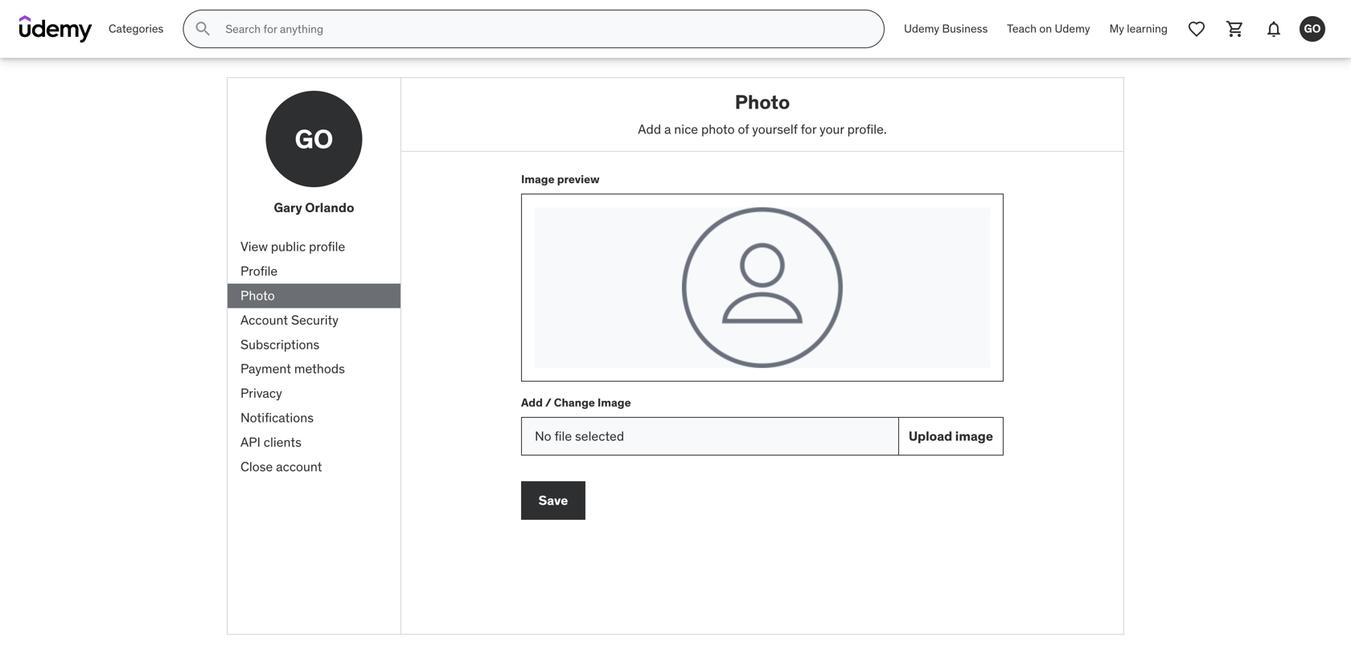 Task type: vqa. For each thing, say whether or not it's contained in the screenshot.
top xsmall icon
no



Task type: locate. For each thing, give the bounding box(es) containing it.
udemy left business
[[904, 21, 939, 36]]

submit search image
[[193, 19, 213, 39]]

0 horizontal spatial photo
[[240, 287, 275, 304]]

save button
[[521, 482, 585, 520]]

categories
[[109, 21, 164, 36]]

account
[[276, 459, 322, 475]]

add left a
[[638, 121, 661, 137]]

view public profile profile photo account security subscriptions payment methods privacy notifications api clients close account
[[240, 239, 345, 475]]

1 udemy from the left
[[904, 21, 939, 36]]

photo
[[735, 90, 790, 114], [240, 287, 275, 304]]

nice
[[674, 121, 698, 137]]

1 horizontal spatial add
[[638, 121, 661, 137]]

add inside photo add a nice photo of yourself for your profile.
[[638, 121, 661, 137]]

categories button
[[99, 10, 173, 48]]

wishlist image
[[1187, 19, 1206, 39]]

0 vertical spatial add
[[638, 121, 661, 137]]

subscriptions link
[[228, 333, 400, 357]]

1 horizontal spatial image
[[598, 395, 631, 410]]

selected
[[575, 428, 624, 445]]

image
[[521, 172, 555, 186], [598, 395, 631, 410]]

account
[[240, 312, 288, 328]]

add / change image
[[521, 395, 631, 410]]

methods
[[294, 361, 345, 377]]

orlando
[[305, 199, 354, 216]]

api
[[240, 434, 260, 451]]

1 vertical spatial go
[[295, 123, 333, 155]]

profile link
[[228, 259, 400, 284]]

0 vertical spatial image
[[521, 172, 555, 186]]

payment
[[240, 361, 291, 377]]

udemy
[[904, 21, 939, 36], [1055, 21, 1090, 36]]

0 horizontal spatial udemy
[[904, 21, 939, 36]]

security
[[291, 312, 339, 328]]

add left /
[[521, 395, 543, 410]]

1 horizontal spatial go
[[1304, 21, 1321, 36]]

view public profile link
[[228, 235, 400, 259]]

profile.
[[847, 121, 887, 137]]

no
[[535, 428, 551, 445]]

0 horizontal spatial add
[[521, 395, 543, 410]]

photo inside view public profile profile photo account security subscriptions payment methods privacy notifications api clients close account
[[240, 287, 275, 304]]

photo
[[701, 121, 735, 137]]

go right 'notifications' image
[[1304, 21, 1321, 36]]

api clients link
[[228, 431, 400, 455]]

udemy right on
[[1055, 21, 1090, 36]]

image up the selected
[[598, 395, 631, 410]]

1 horizontal spatial photo
[[735, 90, 790, 114]]

go up gary orlando at left top
[[295, 123, 333, 155]]

my learning
[[1109, 21, 1168, 36]]

image preview
[[521, 172, 600, 186]]

0 vertical spatial photo
[[735, 90, 790, 114]]

on
[[1039, 21, 1052, 36]]

payment methods link
[[228, 357, 400, 382]]

close
[[240, 459, 273, 475]]

1 vertical spatial image
[[598, 395, 631, 410]]

0 horizontal spatial image
[[521, 172, 555, 186]]

teach
[[1007, 21, 1037, 36]]

udemy business link
[[894, 10, 997, 48]]

clients
[[264, 434, 302, 451]]

privacy
[[240, 385, 282, 402]]

0 vertical spatial go
[[1304, 21, 1321, 36]]

photo up "yourself"
[[735, 90, 790, 114]]

image left preview
[[521, 172, 555, 186]]

go
[[1304, 21, 1321, 36], [295, 123, 333, 155]]

upload image
[[909, 428, 993, 445]]

add
[[638, 121, 661, 137], [521, 395, 543, 410]]

photo down profile
[[240, 287, 275, 304]]

1 vertical spatial photo
[[240, 287, 275, 304]]

udemy image
[[19, 15, 92, 43]]

go link
[[1293, 10, 1332, 48]]

privacy link
[[228, 382, 400, 406]]

1 horizontal spatial udemy
[[1055, 21, 1090, 36]]

yourself
[[752, 121, 798, 137]]

0 horizontal spatial go
[[295, 123, 333, 155]]

1 vertical spatial add
[[521, 395, 543, 410]]

subscriptions
[[240, 336, 320, 353]]

/
[[545, 395, 551, 410]]



Task type: describe. For each thing, give the bounding box(es) containing it.
my
[[1109, 21, 1124, 36]]

account security link
[[228, 308, 400, 333]]

teach on udemy link
[[997, 10, 1100, 48]]

gary orlando
[[274, 199, 354, 216]]

a
[[664, 121, 671, 137]]

close account link
[[228, 455, 400, 479]]

save
[[538, 493, 568, 509]]

of
[[738, 121, 749, 137]]

learning
[[1127, 21, 1168, 36]]

upload
[[909, 428, 952, 445]]

notifications link
[[228, 406, 400, 431]]

2 udemy from the left
[[1055, 21, 1090, 36]]

photo add a nice photo of yourself for your profile.
[[638, 90, 887, 137]]

file
[[554, 428, 572, 445]]

go inside the go 'link'
[[1304, 21, 1321, 36]]

profile
[[309, 239, 345, 255]]

gary
[[274, 199, 302, 216]]

no file selected
[[535, 428, 624, 445]]

photo inside photo add a nice photo of yourself for your profile.
[[735, 90, 790, 114]]

for
[[801, 121, 816, 137]]

view
[[240, 239, 268, 255]]

public
[[271, 239, 306, 255]]

my learning link
[[1100, 10, 1177, 48]]

udemy business
[[904, 21, 988, 36]]

notifications
[[240, 410, 314, 426]]

photo link
[[228, 284, 400, 308]]

profile
[[240, 263, 278, 280]]

preview
[[557, 172, 600, 186]]

business
[[942, 21, 988, 36]]

change
[[554, 395, 595, 410]]

image
[[955, 428, 993, 445]]

notifications image
[[1264, 19, 1283, 39]]

Search for anything text field
[[222, 15, 865, 43]]

shopping cart with 0 items image
[[1226, 19, 1245, 39]]

teach on udemy
[[1007, 21, 1090, 36]]

your
[[820, 121, 844, 137]]



